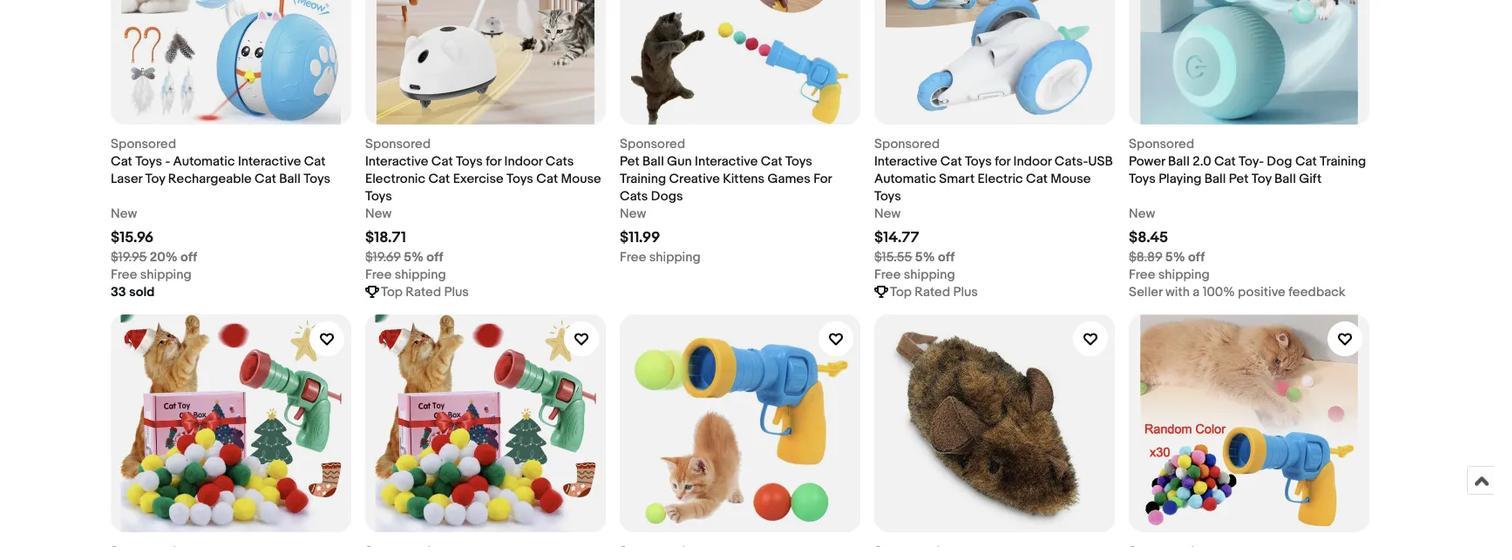 Task type: describe. For each thing, give the bounding box(es) containing it.
training inside the sponsored power ball 2.0 cat toy- dog cat training toys playing ball pet toy ball gift
[[1320, 153, 1366, 169]]

interactive inside sponsored interactive cat toys for indoor cats-usb automatic smart electric cat mouse toys new $14.77 $15.55 5% off free shipping
[[874, 153, 937, 169]]

usb
[[1088, 153, 1113, 169]]

off inside "new $8.45 $8.89 5% off free shipping seller with a 100% positive feedback"
[[1188, 249, 1205, 265]]

toy inside the sponsored power ball 2.0 cat toy- dog cat training toys playing ball pet toy ball gift
[[1252, 171, 1272, 187]]

off inside sponsored interactive cat toys for indoor cats-usb automatic smart electric cat mouse toys new $14.77 $15.55 5% off free shipping
[[938, 249, 955, 265]]

sold
[[129, 284, 155, 300]]

cats inside sponsored interactive cat toys for indoor cats electronic cat exercise toys cat mouse toys new $18.71 $19.69 5% off free shipping
[[546, 153, 574, 169]]

toy-
[[1239, 153, 1264, 169]]

sponsored text field for $11.99
[[620, 135, 685, 153]]

$18.71 text field
[[365, 229, 406, 247]]

new inside the new $15.96 $19.95 20% off free shipping 33 sold
[[111, 206, 137, 221]]

new $8.45 $8.89 5% off free shipping seller with a 100% positive feedback
[[1129, 206, 1346, 300]]

new $15.96 $19.95 20% off free shipping 33 sold
[[111, 206, 197, 300]]

dogs
[[651, 188, 683, 204]]

off inside the new $15.96 $19.95 20% off free shipping 33 sold
[[181, 249, 197, 265]]

toy inside sponsored cat toys - automatic interactive cat laser toy rechargeable cat ball toys
[[145, 171, 165, 187]]

indoor for $14.77
[[1013, 153, 1052, 169]]

toys right exercise at left top
[[507, 171, 533, 187]]

exercise
[[453, 171, 504, 187]]

sponsored for $8.45
[[1129, 136, 1194, 152]]

rated for $14.77
[[915, 284, 950, 300]]

toys up $14.77
[[874, 188, 901, 204]]

laser
[[111, 171, 142, 187]]

gun
[[667, 153, 692, 169]]

dog
[[1267, 153, 1292, 169]]

top rated plus for $14.77
[[890, 284, 978, 300]]

gift
[[1299, 171, 1322, 187]]

plus for $14.77
[[953, 284, 978, 300]]

5% inside "new $8.45 $8.89 5% off free shipping seller with a 100% positive feedback"
[[1165, 249, 1185, 265]]

sponsored interactive cat toys for indoor cats-usb automatic smart electric cat mouse toys new $14.77 $15.55 5% off free shipping
[[874, 136, 1113, 282]]

toys up exercise at left top
[[456, 153, 483, 169]]

for for $14.77
[[995, 153, 1010, 169]]

new for $14.77
[[874, 206, 901, 221]]

automatic inside sponsored cat toys - automatic interactive cat laser toy rechargeable cat ball toys
[[173, 153, 235, 169]]

sponsored text field for $18.71
[[365, 135, 431, 153]]

cats-
[[1055, 153, 1088, 169]]

ball up playing
[[1168, 153, 1190, 169]]

off inside sponsored interactive cat toys for indoor cats electronic cat exercise toys cat mouse toys new $18.71 $19.69 5% off free shipping
[[427, 249, 443, 265]]

$19.95
[[111, 249, 147, 265]]

$15.55
[[874, 249, 912, 265]]

free inside sponsored interactive cat toys for indoor cats-usb automatic smart electric cat mouse toys new $14.77 $15.55 5% off free shipping
[[874, 267, 901, 282]]

Seller with a 100% positive feedback text field
[[1129, 283, 1346, 301]]

ball inside sponsored pet ball gun interactive cat toys training creative kittens games for cats dogs new $11.99 free shipping
[[642, 153, 664, 169]]

toys left electronic
[[304, 171, 330, 187]]

-
[[165, 153, 170, 169]]

33 sold text field
[[111, 283, 155, 301]]

training inside sponsored pet ball gun interactive cat toys training creative kittens games for cats dogs new $11.99 free shipping
[[620, 171, 666, 187]]

interactive inside sponsored pet ball gun interactive cat toys training creative kittens games for cats dogs new $11.99 free shipping
[[695, 153, 758, 169]]

a
[[1193, 284, 1200, 300]]

Top Rated Plus text field
[[381, 283, 469, 301]]

positive
[[1238, 284, 1285, 300]]

free inside "new $8.45 $8.89 5% off free shipping seller with a 100% positive feedback"
[[1129, 267, 1155, 282]]

$11.99 text field
[[620, 229, 660, 247]]

sponsored text field for $8.45
[[1129, 135, 1194, 153]]

mouse for $18.71
[[561, 171, 601, 187]]

new inside "new $8.45 $8.89 5% off free shipping seller with a 100% positive feedback"
[[1129, 206, 1155, 221]]

ball down the 2.0
[[1204, 171, 1226, 187]]



Task type: locate. For each thing, give the bounding box(es) containing it.
1 horizontal spatial plus
[[953, 284, 978, 300]]

0 horizontal spatial training
[[620, 171, 666, 187]]

rated inside text field
[[406, 284, 441, 300]]

indoor for $18.71
[[504, 153, 543, 169]]

2.0
[[1193, 153, 1211, 169]]

new up $14.77
[[874, 206, 901, 221]]

sponsored up -
[[111, 136, 176, 152]]

1 horizontal spatial top
[[890, 284, 912, 300]]

toys
[[135, 153, 162, 169], [456, 153, 483, 169], [785, 153, 812, 169], [965, 153, 992, 169], [304, 171, 330, 187], [507, 171, 533, 187], [1129, 171, 1156, 187], [365, 188, 392, 204], [874, 188, 901, 204]]

1 horizontal spatial automatic
[[874, 171, 936, 187]]

off
[[181, 249, 197, 265], [427, 249, 443, 265], [938, 249, 955, 265], [1188, 249, 1205, 265]]

smart
[[939, 171, 975, 187]]

0 horizontal spatial pet
[[620, 153, 640, 169]]

$15.96 text field
[[111, 229, 154, 247]]

sponsored inside sponsored interactive cat toys for indoor cats-usb automatic smart electric cat mouse toys new $14.77 $15.55 5% off free shipping
[[874, 136, 940, 152]]

plus
[[444, 284, 469, 300], [953, 284, 978, 300]]

plus inside text field
[[444, 284, 469, 300]]

interactive up $14.77 'text field'
[[874, 153, 937, 169]]

cats inside sponsored pet ball gun interactive cat toys training creative kittens games for cats dogs new $11.99 free shipping
[[620, 188, 648, 204]]

2 sponsored text field from the left
[[1129, 135, 1194, 153]]

5% for $18.71
[[404, 249, 424, 265]]

automatic
[[173, 153, 235, 169], [874, 171, 936, 187]]

3 new from the left
[[620, 206, 646, 221]]

0 vertical spatial pet
[[620, 153, 640, 169]]

2 sponsored from the left
[[365, 136, 431, 152]]

free shipping text field for $18.71
[[365, 266, 446, 283]]

4 off from the left
[[1188, 249, 1205, 265]]

3 5% from the left
[[1165, 249, 1185, 265]]

for for $18.71
[[486, 153, 501, 169]]

ball left the gun
[[642, 153, 664, 169]]

training
[[1320, 153, 1366, 169], [620, 171, 666, 187]]

games
[[768, 171, 811, 187]]

free shipping text field down "$19.69"
[[365, 266, 446, 283]]

pet inside the sponsored power ball 2.0 cat toy- dog cat training toys playing ball pet toy ball gift
[[1229, 171, 1249, 187]]

5% right $8.89
[[1165, 249, 1185, 265]]

Sponsored text field
[[111, 135, 176, 153], [620, 135, 685, 153], [874, 135, 940, 153]]

toys down electronic
[[365, 188, 392, 204]]

0 vertical spatial automatic
[[173, 153, 235, 169]]

toys inside sponsored pet ball gun interactive cat toys training creative kittens games for cats dogs new $11.99 free shipping
[[785, 153, 812, 169]]

sponsored up electronic
[[365, 136, 431, 152]]

new inside sponsored interactive cat toys for indoor cats electronic cat exercise toys cat mouse toys new $18.71 $19.69 5% off free shipping
[[365, 206, 392, 221]]

new text field up $14.77
[[874, 205, 901, 222]]

new for $11.99
[[620, 206, 646, 221]]

4 new from the left
[[874, 206, 901, 221]]

1 horizontal spatial cats
[[620, 188, 648, 204]]

shipping inside the new $15.96 $19.95 20% off free shipping 33 sold
[[140, 267, 191, 282]]

2 sponsored text field from the left
[[620, 135, 685, 153]]

0 horizontal spatial rated
[[406, 284, 441, 300]]

0 horizontal spatial automatic
[[173, 153, 235, 169]]

new
[[111, 206, 137, 221], [365, 206, 392, 221], [620, 206, 646, 221], [874, 206, 901, 221], [1129, 206, 1155, 221]]

sponsored text field up electronic
[[365, 135, 431, 153]]

new inside sponsored pet ball gun interactive cat toys training creative kittens games for cats dogs new $11.99 free shipping
[[620, 206, 646, 221]]

shipping down 20%
[[140, 267, 191, 282]]

rated
[[406, 284, 441, 300], [915, 284, 950, 300]]

sponsored power ball 2.0 cat toy- dog cat training toys playing ball pet toy ball gift
[[1129, 136, 1366, 187]]

for up electric at the right of the page
[[995, 153, 1010, 169]]

New text field
[[111, 205, 137, 222], [365, 205, 392, 222], [620, 205, 646, 222], [874, 205, 901, 222]]

2 interactive from the left
[[365, 153, 428, 169]]

free
[[620, 249, 646, 265], [111, 267, 137, 282], [365, 267, 392, 282], [874, 267, 901, 282], [1129, 267, 1155, 282]]

1 top from the left
[[381, 284, 403, 300]]

top rated plus down previous price $19.69 5% off text box
[[381, 284, 469, 300]]

kittens
[[723, 171, 765, 187]]

cats
[[546, 153, 574, 169], [620, 188, 648, 204]]

toys inside the sponsored power ball 2.0 cat toy- dog cat training toys playing ball pet toy ball gift
[[1129, 171, 1156, 187]]

toys up smart
[[965, 153, 992, 169]]

0 horizontal spatial sponsored text field
[[365, 135, 431, 153]]

pet down toy-
[[1229, 171, 1249, 187]]

1 sponsored text field from the left
[[365, 135, 431, 153]]

Top Rated Plus text field
[[890, 283, 978, 301]]

free inside the new $15.96 $19.95 20% off free shipping 33 sold
[[111, 267, 137, 282]]

rated down previous price $15.55 5% off text box
[[915, 284, 950, 300]]

0 horizontal spatial free shipping text field
[[620, 248, 701, 266]]

1 sponsored text field from the left
[[111, 135, 176, 153]]

1 new text field from the left
[[111, 205, 137, 222]]

top for $14.77
[[890, 284, 912, 300]]

ball
[[642, 153, 664, 169], [1168, 153, 1190, 169], [279, 171, 301, 187], [1204, 171, 1226, 187], [1274, 171, 1296, 187]]

2 toy from the left
[[1252, 171, 1272, 187]]

indoor
[[504, 153, 543, 169], [1013, 153, 1052, 169]]

3 free shipping text field from the left
[[1129, 266, 1210, 283]]

1 horizontal spatial mouse
[[1051, 171, 1091, 187]]

sponsored for $14.77
[[874, 136, 940, 152]]

new text field for $14.77
[[874, 205, 901, 222]]

toys down power
[[1129, 171, 1156, 187]]

None text field
[[365, 543, 431, 547], [1129, 543, 1194, 547], [365, 543, 431, 547], [1129, 543, 1194, 547]]

free inside sponsored pet ball gun interactive cat toys training creative kittens games for cats dogs new $11.99 free shipping
[[620, 249, 646, 265]]

mouse inside sponsored interactive cat toys for indoor cats electronic cat exercise toys cat mouse toys new $18.71 $19.69 5% off free shipping
[[561, 171, 601, 187]]

None text field
[[111, 543, 176, 547], [620, 543, 685, 547], [874, 543, 940, 547], [111, 543, 176, 547], [620, 543, 685, 547], [874, 543, 940, 547]]

cat
[[111, 153, 132, 169], [304, 153, 326, 169], [431, 153, 453, 169], [761, 153, 782, 169], [940, 153, 962, 169], [1214, 153, 1236, 169], [1295, 153, 1317, 169], [255, 171, 276, 187], [428, 171, 450, 187], [536, 171, 558, 187], [1026, 171, 1048, 187]]

1 vertical spatial automatic
[[874, 171, 936, 187]]

new for $18.71
[[365, 206, 392, 221]]

sponsored
[[111, 136, 176, 152], [365, 136, 431, 152], [620, 136, 685, 152], [874, 136, 940, 152], [1129, 136, 1194, 152]]

rated for $18.71
[[406, 284, 441, 300]]

playing
[[1159, 171, 1201, 187]]

power
[[1129, 153, 1165, 169]]

100%
[[1203, 284, 1235, 300]]

5% inside sponsored interactive cat toys for indoor cats-usb automatic smart electric cat mouse toys new $14.77 $15.55 5% off free shipping
[[915, 249, 935, 265]]

1 rated from the left
[[406, 284, 441, 300]]

0 horizontal spatial mouse
[[561, 171, 601, 187]]

sponsored text field up power
[[1129, 135, 1194, 153]]

new text field for $15.96
[[111, 205, 137, 222]]

1 indoor from the left
[[504, 153, 543, 169]]

2 new from the left
[[365, 206, 392, 221]]

0 horizontal spatial top
[[381, 284, 403, 300]]

electronic
[[365, 171, 425, 187]]

indoor inside sponsored interactive cat toys for indoor cats electronic cat exercise toys cat mouse toys new $18.71 $19.69 5% off free shipping
[[504, 153, 543, 169]]

for inside sponsored interactive cat toys for indoor cats electronic cat exercise toys cat mouse toys new $18.71 $19.69 5% off free shipping
[[486, 153, 501, 169]]

sponsored for $15.96
[[111, 136, 176, 152]]

sponsored up the gun
[[620, 136, 685, 152]]

0 horizontal spatial plus
[[444, 284, 469, 300]]

5%
[[404, 249, 424, 265], [915, 249, 935, 265], [1165, 249, 1185, 265]]

plus down sponsored interactive cat toys for indoor cats electronic cat exercise toys cat mouse toys new $18.71 $19.69 5% off free shipping
[[444, 284, 469, 300]]

shipping up top rated plus text box
[[904, 267, 955, 282]]

automatic left smart
[[874, 171, 936, 187]]

ball down "dog"
[[1274, 171, 1296, 187]]

1 for from the left
[[486, 153, 501, 169]]

5% right $15.55
[[915, 249, 935, 265]]

new up '$11.99'
[[620, 206, 646, 221]]

pet left the gun
[[620, 153, 640, 169]]

0 horizontal spatial toy
[[145, 171, 165, 187]]

1 horizontal spatial 5%
[[915, 249, 935, 265]]

Free shipping text field
[[620, 248, 701, 266], [874, 266, 955, 283]]

creative
[[669, 171, 720, 187]]

new up $8.45 text field in the right top of the page
[[1129, 206, 1155, 221]]

1 toy from the left
[[145, 171, 165, 187]]

1 horizontal spatial training
[[1320, 153, 1366, 169]]

$8.45 text field
[[1129, 229, 1168, 247]]

2 plus from the left
[[953, 284, 978, 300]]

$8.89
[[1129, 249, 1162, 265]]

free shipping text field for $8.45
[[1129, 266, 1210, 283]]

3 sponsored from the left
[[620, 136, 685, 152]]

toy down -
[[145, 171, 165, 187]]

previous price $15.55 5% off text field
[[874, 248, 955, 266]]

4 new text field from the left
[[874, 205, 901, 222]]

new text field for $18.71
[[365, 205, 392, 222]]

ball right rechargeable
[[279, 171, 301, 187]]

pet
[[620, 153, 640, 169], [1229, 171, 1249, 187]]

1 5% from the left
[[404, 249, 424, 265]]

0 horizontal spatial free shipping text field
[[111, 266, 191, 283]]

off up top rated plus text field at the left bottom of the page
[[427, 249, 443, 265]]

top inside text field
[[381, 284, 403, 300]]

new inside sponsored interactive cat toys for indoor cats-usb automatic smart electric cat mouse toys new $14.77 $15.55 5% off free shipping
[[874, 206, 901, 221]]

0 horizontal spatial for
[[486, 153, 501, 169]]

33
[[111, 284, 126, 300]]

shipping inside sponsored pet ball gun interactive cat toys training creative kittens games for cats dogs new $11.99 free shipping
[[649, 249, 701, 265]]

previous price $8.89 5% off text field
[[1129, 248, 1205, 266]]

2 off from the left
[[427, 249, 443, 265]]

new up "$18.71" text box
[[365, 206, 392, 221]]

2 5% from the left
[[915, 249, 935, 265]]

mouse inside sponsored interactive cat toys for indoor cats-usb automatic smart electric cat mouse toys new $14.77 $15.55 5% off free shipping
[[1051, 171, 1091, 187]]

3 interactive from the left
[[695, 153, 758, 169]]

sponsored inside sponsored cat toys - automatic interactive cat laser toy rechargeable cat ball toys
[[111, 136, 176, 152]]

interactive inside sponsored cat toys - automatic interactive cat laser toy rechargeable cat ball toys
[[238, 153, 301, 169]]

toys left -
[[135, 153, 162, 169]]

new text field up '$11.99'
[[620, 205, 646, 222]]

toys up games at top
[[785, 153, 812, 169]]

5% right "$19.69"
[[404, 249, 424, 265]]

sponsored inside the sponsored power ball 2.0 cat toy- dog cat training toys playing ball pet toy ball gift
[[1129, 136, 1194, 152]]

shipping
[[649, 249, 701, 265], [140, 267, 191, 282], [395, 267, 446, 282], [904, 267, 955, 282], [1158, 267, 1210, 282]]

sponsored up power
[[1129, 136, 1194, 152]]

free shipping text field for $15.96
[[111, 266, 191, 283]]

Sponsored text field
[[365, 135, 431, 153], [1129, 135, 1194, 153]]

2 top from the left
[[890, 284, 912, 300]]

sponsored inside sponsored pet ball gun interactive cat toys training creative kittens games for cats dogs new $11.99 free shipping
[[620, 136, 685, 152]]

free down '$11.99'
[[620, 249, 646, 265]]

previous price $19.95 20% off text field
[[111, 248, 197, 266]]

0 horizontal spatial top rated plus
[[381, 284, 469, 300]]

1 horizontal spatial top rated plus
[[890, 284, 978, 300]]

2 mouse from the left
[[1051, 171, 1091, 187]]

2 indoor from the left
[[1013, 153, 1052, 169]]

2 horizontal spatial 5%
[[1165, 249, 1185, 265]]

plus down previous price $15.55 5% off text box
[[953, 284, 978, 300]]

2 rated from the left
[[915, 284, 950, 300]]

feedback
[[1288, 284, 1346, 300]]

1 off from the left
[[181, 249, 197, 265]]

sponsored text field up -
[[111, 135, 176, 153]]

interactive
[[238, 153, 301, 169], [365, 153, 428, 169], [695, 153, 758, 169], [874, 153, 937, 169]]

top down $15.55
[[890, 284, 912, 300]]

toy down toy-
[[1252, 171, 1272, 187]]

$18.71
[[365, 229, 406, 247]]

0 horizontal spatial cats
[[546, 153, 574, 169]]

new text field up "$18.71" text box
[[365, 205, 392, 222]]

mouse for $14.77
[[1051, 171, 1091, 187]]

0 horizontal spatial indoor
[[504, 153, 543, 169]]

2 horizontal spatial free shipping text field
[[1129, 266, 1210, 283]]

3 new text field from the left
[[620, 205, 646, 222]]

2 new text field from the left
[[365, 205, 392, 222]]

sponsored interactive cat toys for indoor cats electronic cat exercise toys cat mouse toys new $18.71 $19.69 5% off free shipping
[[365, 136, 601, 282]]

off right 20%
[[181, 249, 197, 265]]

cat inside sponsored pet ball gun interactive cat toys training creative kittens games for cats dogs new $11.99 free shipping
[[761, 153, 782, 169]]

top rated plus for $18.71
[[381, 284, 469, 300]]

sponsored pet ball gun interactive cat toys training creative kittens games for cats dogs new $11.99 free shipping
[[620, 136, 832, 265]]

1 horizontal spatial sponsored text field
[[1129, 135, 1194, 153]]

new text field for $11.99
[[620, 205, 646, 222]]

1 horizontal spatial for
[[995, 153, 1010, 169]]

0 horizontal spatial 5%
[[404, 249, 424, 265]]

free down "$19.69"
[[365, 267, 392, 282]]

2 horizontal spatial sponsored text field
[[874, 135, 940, 153]]

1 mouse from the left
[[561, 171, 601, 187]]

3 off from the left
[[938, 249, 955, 265]]

1 free shipping text field from the left
[[111, 266, 191, 283]]

2 for from the left
[[995, 153, 1010, 169]]

indoor inside sponsored interactive cat toys for indoor cats-usb automatic smart electric cat mouse toys new $14.77 $15.55 5% off free shipping
[[1013, 153, 1052, 169]]

sponsored for $18.71
[[365, 136, 431, 152]]

5% for $14.77
[[915, 249, 935, 265]]

plus inside text box
[[953, 284, 978, 300]]

top rated plus down previous price $15.55 5% off text box
[[890, 284, 978, 300]]

sponsored text field up smart
[[874, 135, 940, 153]]

$19.69
[[365, 249, 401, 265]]

free shipping text field up sold
[[111, 266, 191, 283]]

New text field
[[1129, 205, 1155, 222]]

free shipping text field down $15.55
[[874, 266, 955, 283]]

top inside text box
[[890, 284, 912, 300]]

new up $15.96 text box
[[111, 206, 137, 221]]

free down $8.89
[[1129, 267, 1155, 282]]

training up dogs
[[620, 171, 666, 187]]

shipping inside "new $8.45 $8.89 5% off free shipping seller with a 100% positive feedback"
[[1158, 267, 1210, 282]]

for up exercise at left top
[[486, 153, 501, 169]]

previous price $19.69 5% off text field
[[365, 248, 443, 266]]

for inside sponsored interactive cat toys for indoor cats-usb automatic smart electric cat mouse toys new $14.77 $15.55 5% off free shipping
[[995, 153, 1010, 169]]

5% inside sponsored interactive cat toys for indoor cats electronic cat exercise toys cat mouse toys new $18.71 $19.69 5% off free shipping
[[404, 249, 424, 265]]

1 interactive from the left
[[238, 153, 301, 169]]

0 vertical spatial cats
[[546, 153, 574, 169]]

1 horizontal spatial toy
[[1252, 171, 1272, 187]]

1 vertical spatial cats
[[620, 188, 648, 204]]

plus for $18.71
[[444, 284, 469, 300]]

shipping up with
[[1158, 267, 1210, 282]]

$8.45
[[1129, 229, 1168, 247]]

sponsored text field up the gun
[[620, 135, 685, 153]]

1 horizontal spatial free shipping text field
[[874, 266, 955, 283]]

$15.96
[[111, 229, 154, 247]]

interactive up rechargeable
[[238, 153, 301, 169]]

toy
[[145, 171, 165, 187], [1252, 171, 1272, 187]]

sponsored text field for $14.77
[[874, 135, 940, 153]]

1 horizontal spatial pet
[[1229, 171, 1249, 187]]

1 sponsored from the left
[[111, 136, 176, 152]]

free down $19.95
[[111, 267, 137, 282]]

mouse
[[561, 171, 601, 187], [1051, 171, 1091, 187]]

rechargeable
[[168, 171, 252, 187]]

$11.99
[[620, 229, 660, 247]]

0 vertical spatial training
[[1320, 153, 1366, 169]]

free shipping text field up with
[[1129, 266, 1210, 283]]

4 interactive from the left
[[874, 153, 937, 169]]

shipping inside sponsored interactive cat toys for indoor cats electronic cat exercise toys cat mouse toys new $18.71 $19.69 5% off free shipping
[[395, 267, 446, 282]]

1 horizontal spatial rated
[[915, 284, 950, 300]]

1 horizontal spatial indoor
[[1013, 153, 1052, 169]]

rated down previous price $19.69 5% off text box
[[406, 284, 441, 300]]

with
[[1165, 284, 1190, 300]]

1 vertical spatial training
[[620, 171, 666, 187]]

5 new from the left
[[1129, 206, 1155, 221]]

free shipping text field down '$11.99'
[[620, 248, 701, 266]]

4 sponsored from the left
[[874, 136, 940, 152]]

shipping inside sponsored interactive cat toys for indoor cats-usb automatic smart electric cat mouse toys new $14.77 $15.55 5% off free shipping
[[904, 267, 955, 282]]

shipping up top rated plus text field at the left bottom of the page
[[395, 267, 446, 282]]

sponsored cat toys - automatic interactive cat laser toy rechargeable cat ball toys
[[111, 136, 330, 187]]

interactive up electronic
[[365, 153, 428, 169]]

1 new from the left
[[111, 206, 137, 221]]

$14.77
[[874, 229, 919, 247]]

for
[[813, 171, 832, 187]]

2 top rated plus from the left
[[890, 284, 978, 300]]

training up gift
[[1320, 153, 1366, 169]]

1 plus from the left
[[444, 284, 469, 300]]

off up a
[[1188, 249, 1205, 265]]

top down "$19.69"
[[381, 284, 403, 300]]

3 sponsored text field from the left
[[874, 135, 940, 153]]

0 horizontal spatial sponsored text field
[[111, 135, 176, 153]]

ball inside sponsored cat toys - automatic interactive cat laser toy rechargeable cat ball toys
[[279, 171, 301, 187]]

interactive inside sponsored interactive cat toys for indoor cats electronic cat exercise toys cat mouse toys new $18.71 $19.69 5% off free shipping
[[365, 153, 428, 169]]

pet inside sponsored pet ball gun interactive cat toys training creative kittens games for cats dogs new $11.99 free shipping
[[620, 153, 640, 169]]

automatic up rechargeable
[[173, 153, 235, 169]]

sponsored inside sponsored interactive cat toys for indoor cats electronic cat exercise toys cat mouse toys new $18.71 $19.69 5% off free shipping
[[365, 136, 431, 152]]

for
[[486, 153, 501, 169], [995, 153, 1010, 169]]

seller
[[1129, 284, 1162, 300]]

electric
[[978, 171, 1023, 187]]

1 horizontal spatial free shipping text field
[[365, 266, 446, 283]]

top rated plus
[[381, 284, 469, 300], [890, 284, 978, 300]]

shipping down '$11.99'
[[649, 249, 701, 265]]

5 sponsored from the left
[[1129, 136, 1194, 152]]

1 horizontal spatial sponsored text field
[[620, 135, 685, 153]]

1 vertical spatial pet
[[1229, 171, 1249, 187]]

2 free shipping text field from the left
[[365, 266, 446, 283]]

sponsored text field for $15.96
[[111, 135, 176, 153]]

free down $15.55
[[874, 267, 901, 282]]

automatic inside sponsored interactive cat toys for indoor cats-usb automatic smart electric cat mouse toys new $14.77 $15.55 5% off free shipping
[[874, 171, 936, 187]]

Free shipping text field
[[111, 266, 191, 283], [365, 266, 446, 283], [1129, 266, 1210, 283]]

rated inside text box
[[915, 284, 950, 300]]

free inside sponsored interactive cat toys for indoor cats electronic cat exercise toys cat mouse toys new $18.71 $19.69 5% off free shipping
[[365, 267, 392, 282]]

$14.77 text field
[[874, 229, 919, 247]]

sponsored up smart
[[874, 136, 940, 152]]

1 top rated plus from the left
[[381, 284, 469, 300]]

top for $18.71
[[381, 284, 403, 300]]

off up top rated plus text box
[[938, 249, 955, 265]]

interactive up kittens
[[695, 153, 758, 169]]

new text field up $15.96 text box
[[111, 205, 137, 222]]

top
[[381, 284, 403, 300], [890, 284, 912, 300]]

20%
[[150, 249, 178, 265]]



Task type: vqa. For each thing, say whether or not it's contained in the screenshot.
1st Free shipping text box from left
yes



